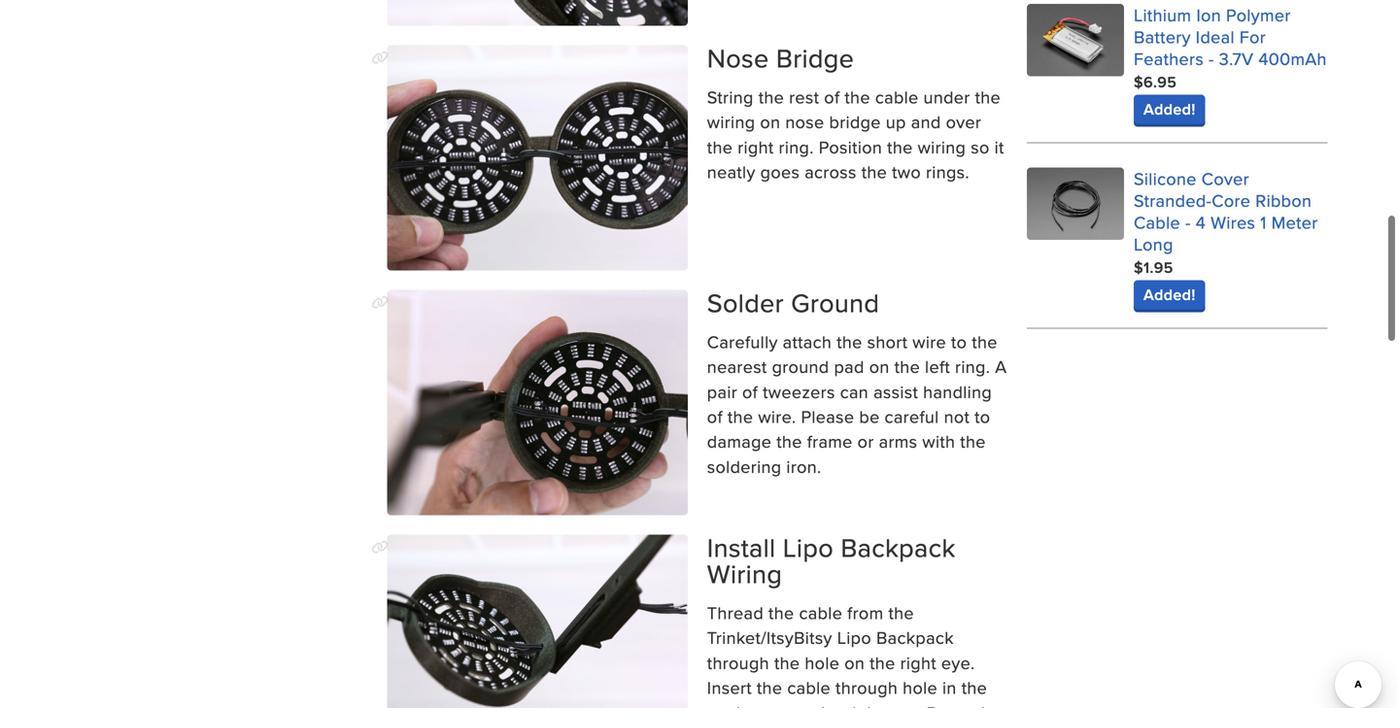 Task type: vqa. For each thing, say whether or not it's contained in the screenshot.
SIDE to the left
no



Task type: describe. For each thing, give the bounding box(es) containing it.
0 vertical spatial hole
[[805, 650, 840, 675]]

iron.
[[786, 454, 822, 479]]

1 vertical spatial backpack
[[876, 625, 954, 650]]

install
[[707, 529, 776, 566]]

left
[[925, 354, 950, 379]]

stranded-
[[1134, 188, 1212, 213]]

nose
[[707, 39, 769, 77]]

with
[[922, 429, 955, 454]]

0 horizontal spatial lipo
[[783, 529, 834, 566]]

feathers
[[1134, 46, 1204, 71]]

led_pixels_lipo gnd arm install.jpg image
[[387, 0, 688, 26]]

rings.
[[926, 159, 970, 184]]

the down trinket/itsybitsy
[[774, 650, 800, 675]]

a
[[995, 354, 1007, 379]]

0 vertical spatial through
[[707, 650, 769, 675]]

can
[[840, 379, 869, 404]]

attach
[[783, 329, 832, 354]]

the up pad
[[837, 329, 862, 354]]

solder ground carefully attach the short wire to the nearest ground pad on the left ring. a pair of tweezers can assist handling of the wire. please be careful not to damage the frame or arms with the soldering iron.
[[707, 284, 1007, 479]]

tweezers
[[763, 379, 835, 404]]

across
[[805, 159, 857, 184]]

right inside nose bridge string the rest of the cable under the wiring on nose bridge up and over the right ring. position the wiring so it neatly goes across the two rings.
[[738, 134, 774, 159]]

battery
[[1134, 24, 1191, 49]]

400mah
[[1259, 46, 1327, 71]]

string
[[707, 84, 754, 109]]

ribbon
[[1256, 188, 1312, 213]]

on inside nose bridge string the rest of the cable under the wiring on nose bridge up and over the right ring. position the wiring so it neatly goes across the two rings.
[[760, 109, 781, 134]]

the up neatly at the top right of page
[[707, 134, 733, 159]]

short
[[867, 329, 908, 354]]

the left arm.
[[816, 700, 841, 708]]

led_pixels_lipo wire bridge.jpg image
[[387, 45, 688, 270]]

4
[[1196, 210, 1206, 234]]

1 vertical spatial to
[[975, 404, 991, 429]]

ground
[[791, 284, 880, 321]]

enclosure
[[707, 700, 786, 708]]

pair
[[707, 379, 738, 404]]

frame
[[807, 429, 853, 454]]

pad
[[834, 354, 864, 379]]

cable inside nose bridge string the rest of the cable under the wiring on nose bridge up and over the right ring. position the wiring so it neatly goes across the two rings.
[[875, 84, 919, 109]]

soldering
[[707, 454, 782, 479]]

damage
[[707, 429, 772, 454]]

over
[[946, 109, 982, 134]]

the down the not
[[960, 429, 986, 454]]

the up over
[[975, 84, 1001, 109]]

1 horizontal spatial lipo
[[837, 625, 872, 650]]

0 horizontal spatial to
[[951, 329, 967, 354]]

$6.95
[[1134, 70, 1177, 93]]

so
[[971, 134, 990, 159]]

for
[[1240, 24, 1266, 49]]

ring. inside nose bridge string the rest of the cable under the wiring on nose bridge up and over the right ring. position the wiring so it neatly goes across the two rings.
[[779, 134, 814, 159]]

arm.
[[887, 700, 922, 708]]

arms
[[879, 429, 918, 454]]

lithium ion polymer battery ideal for feathers - 3.7v 400mah $6.95 added!
[[1134, 2, 1327, 120]]

wires
[[1211, 210, 1256, 234]]

silicone cover stranded-core ribbon cable - 4 wires 1 meter long $1.95 added!
[[1134, 166, 1318, 306]]

install lipo backpack wiring thread the cable from the trinket/itsybitsy lipo backpack through the hole on the right eye. insert the cable through hole in the enclosure on the right arm. press
[[707, 529, 1001, 708]]

ring. inside solder ground carefully attach the short wire to the nearest ground pad on the left ring. a pair of tweezers can assist handling of the wire. please be careful not to damage the frame or arms with the soldering iron.
[[955, 354, 990, 379]]

added! inside the lithium ion polymer battery ideal for feathers - 3.7v 400mah $6.95 added!
[[1144, 97, 1196, 120]]

up
[[886, 109, 906, 134]]

nearest
[[707, 354, 767, 379]]

ideal
[[1196, 24, 1235, 49]]

eye.
[[941, 650, 975, 675]]

it
[[995, 134, 1004, 159]]

led_pixels_lip wire right arm install.jpg image
[[387, 535, 688, 708]]

led_pixels_arm left gnd wire solder.jpg image
[[387, 290, 688, 515]]

cover
[[1202, 166, 1249, 191]]

ground
[[772, 354, 829, 379]]



Task type: locate. For each thing, give the bounding box(es) containing it.
careful
[[885, 404, 939, 429]]

silicone
[[1134, 166, 1197, 191]]

added! link for added!
[[1134, 95, 1205, 124]]

0 vertical spatial backpack
[[841, 529, 956, 566]]

0 vertical spatial -
[[1209, 46, 1214, 71]]

1 vertical spatial through
[[836, 675, 898, 700]]

1 vertical spatial added!
[[1144, 283, 1196, 306]]

trinket/itsybitsy
[[707, 625, 832, 650]]

3.7v
[[1219, 46, 1254, 71]]

link image for nose
[[372, 51, 389, 64]]

added! link
[[1134, 95, 1205, 124], [1134, 280, 1205, 309]]

to right wire
[[951, 329, 967, 354]]

added! inside 'silicone cover stranded-core ribbon cable - 4 wires 1 meter long $1.95 added!'
[[1144, 283, 1196, 306]]

be
[[859, 404, 880, 429]]

wire.
[[758, 404, 796, 429]]

added!
[[1144, 97, 1196, 120], [1144, 283, 1196, 306]]

the left two on the top
[[862, 159, 887, 184]]

bridge
[[829, 109, 881, 134]]

on down from
[[845, 650, 865, 675]]

on left nose
[[760, 109, 781, 134]]

lithium ion polymer battery ideal for feathers - 3.7v 400mah link
[[1134, 2, 1327, 71]]

of right pair
[[742, 379, 758, 404]]

hole
[[805, 650, 840, 675], [903, 675, 938, 700]]

wiring
[[707, 109, 755, 134], [918, 134, 966, 159]]

to
[[951, 329, 967, 354], [975, 404, 991, 429]]

polymer
[[1226, 2, 1291, 27]]

1 vertical spatial cable
[[799, 600, 843, 625]]

on inside solder ground carefully attach the short wire to the nearest ground pad on the left ring. a pair of tweezers can assist handling of the wire. please be careful not to damage the frame or arms with the soldering iron.
[[869, 354, 890, 379]]

- left 3.7v
[[1209, 46, 1214, 71]]

wiring down string
[[707, 109, 755, 134]]

of down pair
[[707, 404, 723, 429]]

0 horizontal spatial hole
[[805, 650, 840, 675]]

under
[[924, 84, 970, 109]]

on right the 'enclosure'
[[791, 700, 811, 708]]

0 vertical spatial lipo
[[783, 529, 834, 566]]

ring. down nose
[[779, 134, 814, 159]]

1 horizontal spatial right
[[846, 700, 883, 708]]

ring. left a
[[955, 354, 990, 379]]

of right rest
[[824, 84, 840, 109]]

$1.95
[[1134, 256, 1173, 279]]

cable left from
[[799, 600, 843, 625]]

0 horizontal spatial wiring
[[707, 109, 755, 134]]

and
[[911, 109, 941, 134]]

2 vertical spatial right
[[846, 700, 883, 708]]

added! link down $1.95
[[1134, 280, 1205, 309]]

to right the not
[[975, 404, 991, 429]]

link image for solder
[[372, 296, 389, 309]]

assist
[[874, 379, 918, 404]]

1 horizontal spatial of
[[742, 379, 758, 404]]

1 link image from the top
[[372, 51, 389, 64]]

the up the bridge
[[845, 84, 870, 109]]

right up goes
[[738, 134, 774, 159]]

0 horizontal spatial of
[[707, 404, 723, 429]]

nose
[[785, 109, 824, 134]]

neatly
[[707, 159, 756, 184]]

0 vertical spatial cable
[[875, 84, 919, 109]]

- inside the lithium ion polymer battery ideal for feathers - 3.7v 400mah $6.95 added!
[[1209, 46, 1214, 71]]

1 vertical spatial lipo
[[837, 625, 872, 650]]

-
[[1209, 46, 1214, 71], [1185, 210, 1191, 234]]

1 horizontal spatial through
[[836, 675, 898, 700]]

link image
[[372, 541, 389, 554]]

2 added! from the top
[[1144, 283, 1196, 306]]

handling
[[923, 379, 992, 404]]

1
[[1261, 210, 1267, 234]]

added! down $6.95
[[1144, 97, 1196, 120]]

cable up up
[[875, 84, 919, 109]]

please
[[801, 404, 854, 429]]

slim lithium ion polymer battery 3.7v 400mah with jst 2-ph connector and short cable image
[[1027, 4, 1124, 76]]

1 horizontal spatial ring.
[[955, 354, 990, 379]]

the right from
[[889, 600, 914, 625]]

0 vertical spatial link image
[[372, 51, 389, 64]]

two
[[892, 159, 921, 184]]

on down short
[[869, 354, 890, 379]]

the up trinket/itsybitsy
[[769, 600, 794, 625]]

goes
[[760, 159, 800, 184]]

through
[[707, 650, 769, 675], [836, 675, 898, 700]]

2 horizontal spatial right
[[900, 650, 937, 675]]

through up arm.
[[836, 675, 898, 700]]

through up insert
[[707, 650, 769, 675]]

1 vertical spatial hole
[[903, 675, 938, 700]]

the up the 'enclosure'
[[757, 675, 783, 700]]

0 vertical spatial ring.
[[779, 134, 814, 159]]

cable down trinket/itsybitsy
[[787, 675, 831, 700]]

right
[[738, 134, 774, 159], [900, 650, 937, 675], [846, 700, 883, 708]]

1 horizontal spatial hole
[[903, 675, 938, 700]]

ion
[[1197, 2, 1221, 27]]

1 vertical spatial right
[[900, 650, 937, 675]]

0 vertical spatial of
[[824, 84, 840, 109]]

meter
[[1272, 210, 1318, 234]]

backpack up from
[[841, 529, 956, 566]]

nose bridge string the rest of the cable under the wiring on nose bridge up and over the right ring. position the wiring so it neatly goes across the two rings.
[[707, 39, 1004, 184]]

- inside 'silicone cover stranded-core ribbon cable - 4 wires 1 meter long $1.95 added!'
[[1185, 210, 1191, 234]]

link image
[[372, 51, 389, 64], [372, 296, 389, 309]]

of
[[824, 84, 840, 109], [742, 379, 758, 404], [707, 404, 723, 429]]

1 added! from the top
[[1144, 97, 1196, 120]]

in
[[943, 675, 957, 700]]

right left 'eye.'
[[900, 650, 937, 675]]

or
[[858, 429, 874, 454]]

1 horizontal spatial to
[[975, 404, 991, 429]]

hole down trinket/itsybitsy
[[805, 650, 840, 675]]

0 horizontal spatial ring.
[[779, 134, 814, 159]]

2 horizontal spatial of
[[824, 84, 840, 109]]

0 vertical spatial added! link
[[1134, 95, 1205, 124]]

2 vertical spatial of
[[707, 404, 723, 429]]

0 horizontal spatial through
[[707, 650, 769, 675]]

long
[[1134, 232, 1174, 256]]

wiring
[[707, 555, 782, 593]]

2 vertical spatial cable
[[787, 675, 831, 700]]

0 vertical spatial added!
[[1144, 97, 1196, 120]]

backpack
[[841, 529, 956, 566], [876, 625, 954, 650]]

a coiled silicone cover stranded-core ribbon cable - 4 wires 1 meter long image
[[1027, 167, 1124, 240]]

the
[[759, 84, 784, 109], [845, 84, 870, 109], [975, 84, 1001, 109], [707, 134, 733, 159], [887, 134, 913, 159], [862, 159, 887, 184], [837, 329, 862, 354], [972, 329, 998, 354], [895, 354, 920, 379], [728, 404, 753, 429], [777, 429, 802, 454], [960, 429, 986, 454], [769, 600, 794, 625], [889, 600, 914, 625], [774, 650, 800, 675], [870, 650, 895, 675], [757, 675, 783, 700], [962, 675, 987, 700], [816, 700, 841, 708]]

1 vertical spatial -
[[1185, 210, 1191, 234]]

1 added! link from the top
[[1134, 95, 1205, 124]]

2 link image from the top
[[372, 296, 389, 309]]

thread
[[707, 600, 764, 625]]

wiring up rings.
[[918, 134, 966, 159]]

right left arm.
[[846, 700, 883, 708]]

lipo down from
[[837, 625, 872, 650]]

lipo
[[783, 529, 834, 566], [837, 625, 872, 650]]

cable
[[875, 84, 919, 109], [799, 600, 843, 625], [787, 675, 831, 700]]

1 vertical spatial of
[[742, 379, 758, 404]]

the up damage
[[728, 404, 753, 429]]

the up "assist"
[[895, 354, 920, 379]]

hole up arm.
[[903, 675, 938, 700]]

from
[[847, 600, 884, 625]]

2 added! link from the top
[[1134, 280, 1205, 309]]

core
[[1212, 188, 1251, 213]]

added! down $1.95
[[1144, 283, 1196, 306]]

rest
[[789, 84, 819, 109]]

the right in at right
[[962, 675, 987, 700]]

0 horizontal spatial right
[[738, 134, 774, 159]]

wire
[[913, 329, 946, 354]]

1 vertical spatial link image
[[372, 296, 389, 309]]

the down up
[[887, 134, 913, 159]]

carefully
[[707, 329, 778, 354]]

the down wire.
[[777, 429, 802, 454]]

1 vertical spatial ring.
[[955, 354, 990, 379]]

0 horizontal spatial -
[[1185, 210, 1191, 234]]

the up arm.
[[870, 650, 895, 675]]

added! link for long
[[1134, 280, 1205, 309]]

0 vertical spatial right
[[738, 134, 774, 159]]

bridge
[[776, 39, 854, 77]]

1 vertical spatial added! link
[[1134, 280, 1205, 309]]

- left 4
[[1185, 210, 1191, 234]]

silicone cover stranded-core ribbon cable - 4 wires 1 meter long link
[[1134, 166, 1318, 256]]

lithium
[[1134, 2, 1192, 27]]

on
[[760, 109, 781, 134], [869, 354, 890, 379], [845, 650, 865, 675], [791, 700, 811, 708]]

1 horizontal spatial wiring
[[918, 134, 966, 159]]

added! link down $6.95
[[1134, 95, 1205, 124]]

lipo right install on the bottom right
[[783, 529, 834, 566]]

position
[[819, 134, 882, 159]]

not
[[944, 404, 970, 429]]

0 vertical spatial to
[[951, 329, 967, 354]]

the up a
[[972, 329, 998, 354]]

backpack up 'eye.'
[[876, 625, 954, 650]]

ring.
[[779, 134, 814, 159], [955, 354, 990, 379]]

cable
[[1134, 210, 1181, 234]]

the left rest
[[759, 84, 784, 109]]

of inside nose bridge string the rest of the cable under the wiring on nose bridge up and over the right ring. position the wiring so it neatly goes across the two rings.
[[824, 84, 840, 109]]

insert
[[707, 675, 752, 700]]

1 horizontal spatial -
[[1209, 46, 1214, 71]]

solder
[[707, 284, 784, 321]]



